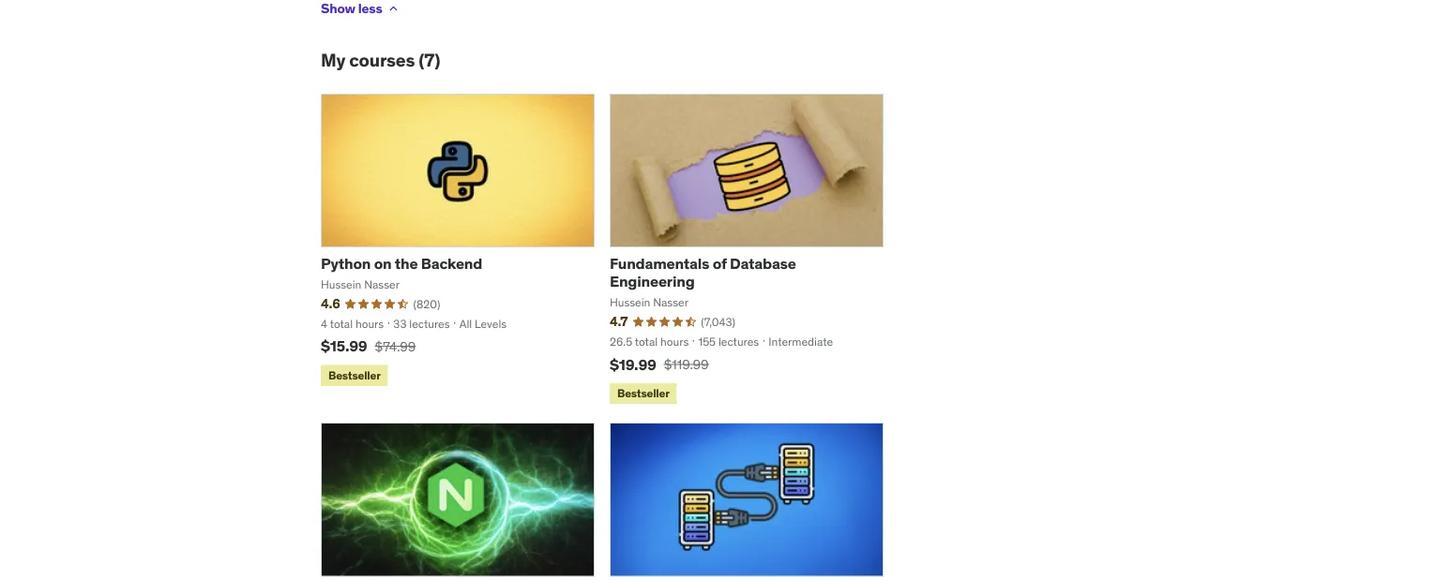 Task type: locate. For each thing, give the bounding box(es) containing it.
1 vertical spatial hours
[[661, 335, 689, 350]]

nasser inside fundamentals of database engineering hussein nasser
[[653, 296, 689, 311]]

lectures for engineering
[[719, 335, 759, 350]]

backend
[[421, 255, 483, 274]]

1 vertical spatial nasser
[[653, 296, 689, 311]]

0 vertical spatial bestseller
[[329, 369, 381, 383]]

0 vertical spatial nasser
[[364, 278, 400, 293]]

1 vertical spatial total
[[635, 335, 658, 350]]

nasser inside python on the backend hussein nasser
[[364, 278, 400, 293]]

lectures
[[410, 317, 450, 332], [719, 335, 759, 350]]

the
[[395, 255, 418, 274]]

hussein inside python on the backend hussein nasser
[[321, 278, 362, 293]]

lectures down 7043 reviews element
[[719, 335, 759, 350]]

0 horizontal spatial lectures
[[410, 317, 450, 332]]

(7,043)
[[701, 316, 736, 330]]

1 horizontal spatial bestseller
[[618, 387, 670, 402]]

0 vertical spatial hours
[[356, 317, 384, 332]]

bestseller down $15.99 on the bottom left
[[329, 369, 381, 383]]

hours up $119.99
[[661, 335, 689, 350]]

python on the backend link
[[321, 255, 483, 274]]

hussein inside fundamentals of database engineering hussein nasser
[[610, 296, 651, 311]]

0 horizontal spatial hours
[[356, 317, 384, 332]]

hussein down the python
[[321, 278, 362, 293]]

1 vertical spatial hussein
[[610, 296, 651, 311]]

nasser
[[364, 278, 400, 293], [653, 296, 689, 311]]

4.7
[[610, 314, 628, 331]]

820 reviews element
[[414, 297, 441, 313]]

0 horizontal spatial bestseller
[[329, 369, 381, 383]]

hussein
[[321, 278, 362, 293], [610, 296, 651, 311]]

all
[[460, 317, 472, 332]]

on
[[374, 255, 392, 274]]

4 total hours
[[321, 317, 384, 332]]

0 vertical spatial total
[[330, 317, 353, 332]]

nasser for backend
[[364, 278, 400, 293]]

1 horizontal spatial total
[[635, 335, 658, 350]]

$19.99
[[610, 356, 657, 375]]

hussein for fundamentals of database engineering
[[610, 296, 651, 311]]

bestseller down $19.99
[[618, 387, 670, 402]]

lectures down 820 reviews element
[[410, 317, 450, 332]]

1 vertical spatial lectures
[[719, 335, 759, 350]]

courses
[[349, 49, 415, 72]]

0 vertical spatial hussein
[[321, 278, 362, 293]]

7043 reviews element
[[701, 315, 736, 331]]

1 horizontal spatial hours
[[661, 335, 689, 350]]

xsmall image
[[386, 1, 401, 16]]

bestseller
[[329, 369, 381, 383], [618, 387, 670, 402]]

0 horizontal spatial hussein
[[321, 278, 362, 293]]

nasser down on
[[364, 278, 400, 293]]

1 horizontal spatial hussein
[[610, 296, 651, 311]]

of
[[713, 255, 727, 274]]

nasser down "engineering"
[[653, 296, 689, 311]]

lectures for backend
[[410, 317, 450, 332]]

hussein up 4.7 on the bottom of the page
[[610, 296, 651, 311]]

1 vertical spatial bestseller
[[618, 387, 670, 402]]

fundamentals of database engineering link
[[610, 255, 797, 292]]

1 horizontal spatial nasser
[[653, 296, 689, 311]]

1 horizontal spatial lectures
[[719, 335, 759, 350]]

hours
[[356, 317, 384, 332], [661, 335, 689, 350]]

nasser for engineering
[[653, 296, 689, 311]]

hussein for python on the backend
[[321, 278, 362, 293]]

total
[[330, 317, 353, 332], [635, 335, 658, 350]]

intermediate
[[769, 335, 833, 350]]

0 horizontal spatial total
[[330, 317, 353, 332]]

total right 4
[[330, 317, 353, 332]]

0 horizontal spatial nasser
[[364, 278, 400, 293]]

fundamentals of database engineering hussein nasser
[[610, 255, 797, 311]]

hours up $15.99 $74.99
[[356, 317, 384, 332]]

0 vertical spatial lectures
[[410, 317, 450, 332]]

total right 26.5
[[635, 335, 658, 350]]



Task type: vqa. For each thing, say whether or not it's contained in the screenshot.
'completely'
no



Task type: describe. For each thing, give the bounding box(es) containing it.
all levels
[[460, 317, 507, 332]]

database
[[730, 255, 797, 274]]

show less
[[321, 0, 383, 17]]

155
[[699, 335, 716, 350]]

hours for $19.99
[[661, 335, 689, 350]]

(820)
[[414, 298, 441, 312]]

$19.99 $119.99
[[610, 356, 709, 375]]

levels
[[475, 317, 507, 332]]

hours for $15.99
[[356, 317, 384, 332]]

$74.99
[[375, 339, 416, 356]]

bestseller for $19.99
[[618, 387, 670, 402]]

155 lectures
[[699, 335, 759, 350]]

26.5
[[610, 335, 633, 350]]

total for $15.99
[[330, 317, 353, 332]]

26.5 total hours
[[610, 335, 689, 350]]

total for $19.99
[[635, 335, 658, 350]]

my courses (7)
[[321, 49, 441, 72]]

4
[[321, 317, 328, 332]]

python on the backend hussein nasser
[[321, 255, 483, 293]]

show
[[321, 0, 356, 17]]

(7)
[[419, 49, 441, 72]]

33
[[394, 317, 407, 332]]

$15.99 $74.99
[[321, 338, 416, 357]]

less
[[358, 0, 383, 17]]

33 lectures
[[394, 317, 450, 332]]

4.6
[[321, 296, 340, 313]]

my
[[321, 49, 346, 72]]

$119.99
[[664, 357, 709, 374]]

$15.99
[[321, 338, 367, 357]]

python
[[321, 255, 371, 274]]

show less button
[[321, 0, 401, 28]]

fundamentals
[[610, 255, 710, 274]]

engineering
[[610, 273, 695, 292]]

bestseller for $15.99
[[329, 369, 381, 383]]



